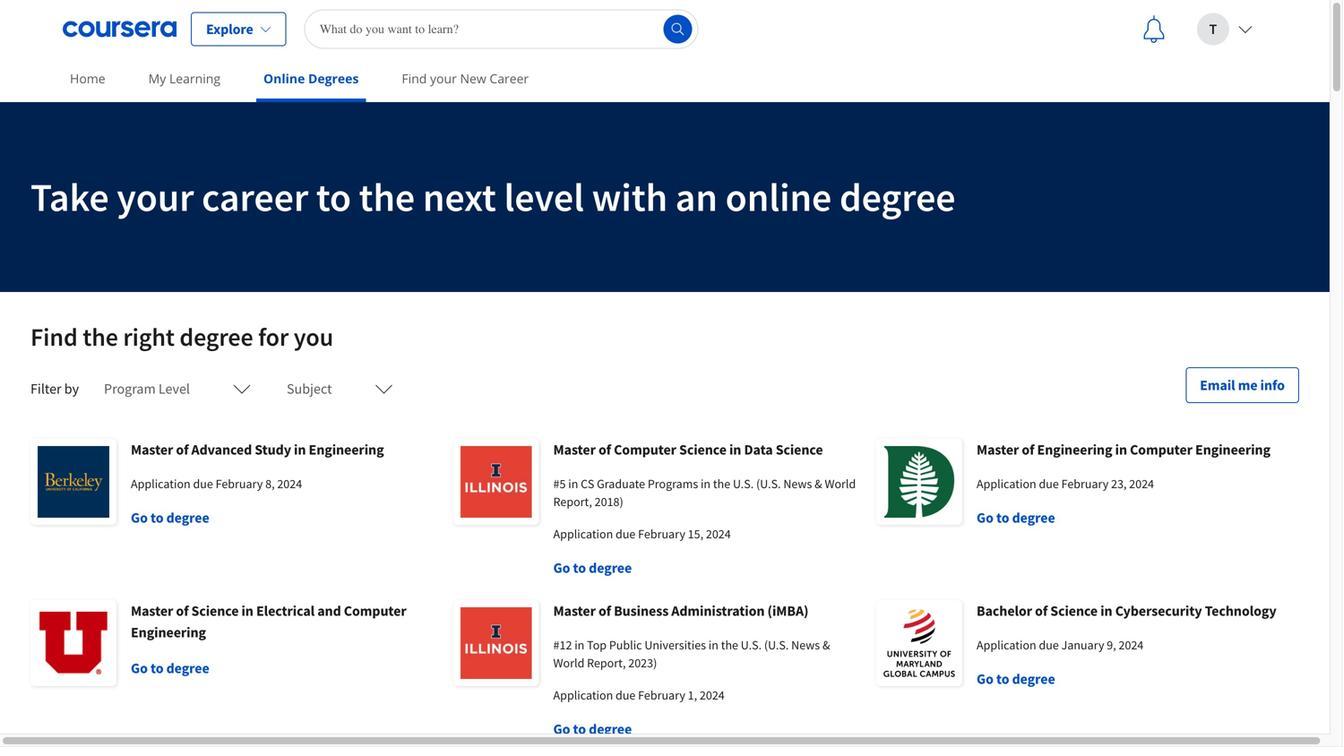 Task type: vqa. For each thing, say whether or not it's contained in the screenshot.
questions?
no



Task type: locate. For each thing, give the bounding box(es) containing it.
online
[[264, 70, 305, 87]]

the inside the #12 in top public universities in the u.s. (u.s. news & world report, 2023)
[[721, 637, 739, 653]]

degree
[[840, 172, 956, 222], [180, 321, 253, 353], [166, 509, 209, 527], [1012, 509, 1055, 527], [589, 559, 632, 577], [166, 660, 209, 678], [1012, 670, 1055, 688], [589, 721, 632, 739]]

2023)
[[629, 655, 657, 671]]

master for master of business administration (imba)
[[554, 602, 596, 620]]

application due february 23, 2024
[[977, 476, 1155, 492]]

(u.s.
[[756, 476, 781, 492], [764, 637, 789, 653]]

online degrees link
[[256, 58, 366, 102]]

1 horizontal spatial computer
[[614, 441, 677, 459]]

find up filter by
[[30, 321, 78, 353]]

application for bachelor of science in cybersecurity technology
[[977, 637, 1037, 653]]

find your new career link
[[395, 58, 536, 99]]

to down application due february 8, 2024
[[151, 509, 164, 527]]

the down administration
[[721, 637, 739, 653]]

the down the master of computer science in data science
[[713, 476, 731, 492]]

application right university of california, berkeley image at the bottom of the page
[[131, 476, 191, 492]]

& inside #5 in cs graduate programs in the u.s. (u.s. news & world report, 2018)
[[815, 476, 822, 492]]

1 vertical spatial your
[[117, 172, 194, 222]]

your
[[430, 70, 457, 87], [117, 172, 194, 222]]

u.s. inside #5 in cs graduate programs in the u.s. (u.s. news & world report, 2018)
[[733, 476, 754, 492]]

to right career
[[316, 172, 351, 222]]

programs
[[648, 476, 698, 492]]

world left dartmouth college image
[[825, 476, 856, 492]]

0 vertical spatial news
[[784, 476, 812, 492]]

master up cs
[[554, 441, 596, 459]]

1 vertical spatial u.s.
[[741, 637, 762, 653]]

0 vertical spatial &
[[815, 476, 822, 492]]

world
[[825, 476, 856, 492], [554, 655, 585, 671]]

#12 in top public universities in the u.s. (u.s. news & world report, 2023)
[[554, 637, 830, 671]]

of for master of engineering in computer engineering
[[1022, 441, 1035, 459]]

master right the "university of utah" "image"
[[131, 602, 173, 620]]

february left the 1,
[[638, 687, 686, 704]]

news inside #5 in cs graduate programs in the u.s. (u.s. news & world report, 2018)
[[784, 476, 812, 492]]

application due february 1, 2024
[[554, 687, 725, 704]]

1 vertical spatial university of illinois at urbana-champaign image
[[454, 601, 539, 687]]

explore
[[206, 20, 253, 38]]

2024 right 9,
[[1119, 637, 1144, 653]]

filter by
[[30, 380, 79, 398]]

8,
[[265, 476, 275, 492]]

due for master of advanced study in engineering
[[193, 476, 213, 492]]

find
[[402, 70, 427, 87], [30, 321, 78, 353]]

application
[[131, 476, 191, 492], [977, 476, 1037, 492], [554, 526, 613, 542], [977, 637, 1037, 653], [554, 687, 613, 704]]

master of computer science in data science
[[554, 441, 823, 459]]

february left 23,
[[1062, 476, 1109, 492]]

bachelor of science in cybersecurity technology
[[977, 602, 1277, 620]]

0 vertical spatial report,
[[554, 494, 592, 510]]

business
[[614, 602, 669, 620]]

with
[[592, 172, 668, 222]]

u.s. down data
[[733, 476, 754, 492]]

application down bachelor
[[977, 637, 1037, 653]]

to right the "university of utah" "image"
[[151, 660, 164, 678]]

in
[[294, 441, 306, 459], [730, 441, 742, 459], [1116, 441, 1128, 459], [568, 476, 578, 492], [701, 476, 711, 492], [242, 602, 254, 620], [1101, 602, 1113, 620], [575, 637, 585, 653], [709, 637, 719, 653]]

your right take
[[117, 172, 194, 222]]

1 university of illinois at urbana-champaign image from the top
[[454, 439, 539, 525]]

report, down #5
[[554, 494, 592, 510]]

report, inside #5 in cs graduate programs in the u.s. (u.s. news & world report, 2018)
[[554, 494, 592, 510]]

engineering
[[309, 441, 384, 459], [1037, 441, 1113, 459], [1196, 441, 1271, 459], [131, 624, 206, 642]]

in right the '#12'
[[575, 637, 585, 653]]

science up january
[[1051, 602, 1098, 620]]

0 vertical spatial (u.s.
[[756, 476, 781, 492]]

and
[[317, 602, 341, 620]]

master up the '#12'
[[554, 602, 596, 620]]

cybersecurity
[[1116, 602, 1202, 620]]

in up 23,
[[1116, 441, 1128, 459]]

application right dartmouth college image
[[977, 476, 1037, 492]]

world inside #5 in cs graduate programs in the u.s. (u.s. news & world report, 2018)
[[825, 476, 856, 492]]

due for master of engineering in computer engineering
[[1039, 476, 1059, 492]]

the
[[359, 172, 415, 222], [83, 321, 118, 353], [713, 476, 731, 492], [721, 637, 739, 653]]

#5 in cs graduate programs in the u.s. (u.s. news & world report, 2018)
[[554, 476, 856, 510]]

university of illinois at urbana-champaign image left the '#12'
[[454, 601, 539, 687]]

master of science in electrical and computer engineering
[[131, 602, 407, 642]]

home
[[70, 70, 105, 87]]

1 vertical spatial &
[[823, 637, 830, 653]]

1 vertical spatial news
[[792, 637, 820, 653]]

1 vertical spatial (u.s.
[[764, 637, 789, 653]]

application for master of advanced study in engineering
[[131, 476, 191, 492]]

u.s. inside the #12 in top public universities in the u.s. (u.s. news & world report, 2023)
[[741, 637, 762, 653]]

take
[[30, 172, 109, 222]]

1 horizontal spatial your
[[430, 70, 457, 87]]

0 vertical spatial your
[[430, 70, 457, 87]]

report, down top
[[587, 655, 626, 671]]

find left new
[[402, 70, 427, 87]]

2024 right 8,
[[277, 476, 302, 492]]

program level button
[[93, 367, 262, 410]]

top
[[587, 637, 607, 653]]

0 horizontal spatial find
[[30, 321, 78, 353]]

1 horizontal spatial world
[[825, 476, 856, 492]]

master down program level
[[131, 441, 173, 459]]

dartmouth college image
[[877, 439, 963, 525]]

university of illinois at urbana-champaign image left #5
[[454, 439, 539, 525]]

world inside the #12 in top public universities in the u.s. (u.s. news & world report, 2023)
[[554, 655, 585, 671]]

2024 for bachelor of science in cybersecurity technology
[[1119, 637, 1144, 653]]

1 vertical spatial report,
[[587, 655, 626, 671]]

What do you want to learn? text field
[[304, 9, 699, 49]]

master
[[131, 441, 173, 459], [554, 441, 596, 459], [977, 441, 1019, 459], [131, 602, 173, 620], [554, 602, 596, 620]]

due
[[193, 476, 213, 492], [1039, 476, 1059, 492], [616, 526, 636, 542], [1039, 637, 1059, 653], [616, 687, 636, 704]]

0 horizontal spatial your
[[117, 172, 194, 222]]

0 horizontal spatial world
[[554, 655, 585, 671]]

world down the '#12'
[[554, 655, 585, 671]]

due left january
[[1039, 637, 1059, 653]]

in right #5
[[568, 476, 578, 492]]

news
[[784, 476, 812, 492], [792, 637, 820, 653]]

23,
[[1111, 476, 1127, 492]]

0 vertical spatial find
[[402, 70, 427, 87]]

&
[[815, 476, 822, 492], [823, 637, 830, 653]]

u.s. down administration
[[741, 637, 762, 653]]

degrees
[[308, 70, 359, 87]]

due left 23,
[[1039, 476, 1059, 492]]

(u.s. inside the #12 in top public universities in the u.s. (u.s. news & world report, 2023)
[[764, 637, 789, 653]]

advanced
[[191, 441, 252, 459]]

go down the '#12'
[[554, 721, 570, 739]]

go right university of california, berkeley image at the bottom of the page
[[131, 509, 148, 527]]

1 vertical spatial find
[[30, 321, 78, 353]]

due down advanced
[[193, 476, 213, 492]]

in left "electrical" at left bottom
[[242, 602, 254, 620]]

science right data
[[776, 441, 823, 459]]

1 horizontal spatial find
[[402, 70, 427, 87]]

the left right
[[83, 321, 118, 353]]

report, for computer
[[554, 494, 592, 510]]

0 horizontal spatial computer
[[344, 602, 407, 620]]

your left new
[[430, 70, 457, 87]]

application down the 2018)
[[554, 526, 613, 542]]

report,
[[554, 494, 592, 510], [587, 655, 626, 671]]

news for master of business administration (imba)
[[792, 637, 820, 653]]

right
[[123, 321, 175, 353]]

you
[[294, 321, 333, 353]]

report, inside the #12 in top public universities in the u.s. (u.s. news & world report, 2023)
[[587, 655, 626, 671]]

university of illinois at urbana-champaign image
[[454, 439, 539, 525], [454, 601, 539, 687]]

2 university of illinois at urbana-champaign image from the top
[[454, 601, 539, 687]]

to
[[316, 172, 351, 222], [151, 509, 164, 527], [997, 509, 1010, 527], [573, 559, 586, 577], [151, 660, 164, 678], [997, 670, 1010, 688], [573, 721, 586, 739]]

& inside the #12 in top public universities in the u.s. (u.s. news & world report, 2023)
[[823, 637, 830, 653]]

science
[[679, 441, 727, 459], [776, 441, 823, 459], [191, 602, 239, 620], [1051, 602, 1098, 620]]

None search field
[[304, 9, 699, 49]]

go down bachelor
[[977, 670, 994, 688]]

february
[[216, 476, 263, 492], [1062, 476, 1109, 492], [638, 526, 686, 542], [638, 687, 686, 704]]

of for master of advanced study in engineering
[[176, 441, 189, 459]]

in inside master of science in electrical and computer engineering
[[242, 602, 254, 620]]

university of california, berkeley image
[[30, 439, 117, 525]]

due for bachelor of science in cybersecurity technology
[[1039, 637, 1059, 653]]

& for master of computer science in data science
[[815, 476, 822, 492]]

online degrees
[[264, 70, 359, 87]]

(u.s. down data
[[756, 476, 781, 492]]

0 vertical spatial world
[[825, 476, 856, 492]]

(u.s. down (imba)
[[764, 637, 789, 653]]

t
[[1210, 20, 1217, 38]]

& for master of business administration (imba)
[[823, 637, 830, 653]]

news inside the #12 in top public universities in the u.s. (u.s. news & world report, 2023)
[[792, 637, 820, 653]]

of inside master of science in electrical and computer engineering
[[176, 602, 189, 620]]

science left "electrical" at left bottom
[[191, 602, 239, 620]]

master inside master of science in electrical and computer engineering
[[131, 602, 173, 620]]

application due february 8, 2024
[[131, 476, 302, 492]]

email
[[1200, 376, 1236, 394]]

february left 8,
[[216, 476, 263, 492]]

0 vertical spatial u.s.
[[733, 476, 754, 492]]

february for 8,
[[216, 476, 263, 492]]

master up application due february 23, 2024 at the bottom right
[[977, 441, 1019, 459]]

(u.s. inside #5 in cs graduate programs in the u.s. (u.s. news & world report, 2018)
[[756, 476, 781, 492]]

career
[[490, 70, 529, 87]]

1 vertical spatial world
[[554, 655, 585, 671]]

u.s.
[[733, 476, 754, 492], [741, 637, 762, 653]]

application for master of engineering in computer engineering
[[977, 476, 1037, 492]]

your for new
[[430, 70, 457, 87]]

t button
[[1183, 0, 1267, 58]]

of
[[176, 441, 189, 459], [599, 441, 611, 459], [1022, 441, 1035, 459], [176, 602, 189, 620], [599, 602, 611, 620], [1035, 602, 1048, 620]]

computer
[[614, 441, 677, 459], [1130, 441, 1193, 459], [344, 602, 407, 620]]

2024
[[277, 476, 302, 492], [1130, 476, 1155, 492], [706, 526, 731, 542], [1119, 637, 1144, 653], [700, 687, 725, 704]]

february left 15,
[[638, 526, 686, 542]]

2024 right 23,
[[1130, 476, 1155, 492]]

0 vertical spatial university of illinois at urbana-champaign image
[[454, 439, 539, 525]]

technology
[[1205, 602, 1277, 620]]

2024 for master of advanced study in engineering
[[277, 476, 302, 492]]

in right study
[[294, 441, 306, 459]]

to down "application due february 15, 2024" on the bottom
[[573, 559, 586, 577]]

go
[[131, 509, 148, 527], [977, 509, 994, 527], [554, 559, 570, 577], [131, 660, 148, 678], [977, 670, 994, 688], [554, 721, 570, 739]]

#12
[[554, 637, 572, 653]]

2 horizontal spatial computer
[[1130, 441, 1193, 459]]

university of illinois at urbana-champaign image for master of computer science in data science
[[454, 439, 539, 525]]



Task type: describe. For each thing, give the bounding box(es) containing it.
in right programs
[[701, 476, 711, 492]]

level
[[504, 172, 584, 222]]

for
[[258, 321, 289, 353]]

world for master of computer science in data science
[[825, 476, 856, 492]]

master for master of engineering in computer engineering
[[977, 441, 1019, 459]]

home link
[[63, 58, 113, 99]]

master of business administration (imba)
[[554, 602, 809, 620]]

master of engineering in computer engineering
[[977, 441, 1271, 459]]

to down application due january 9, 2024
[[997, 670, 1010, 688]]

february for 23,
[[1062, 476, 1109, 492]]

february for 15,
[[638, 526, 686, 542]]

find your new career
[[402, 70, 529, 87]]

career
[[202, 172, 308, 222]]

study
[[255, 441, 291, 459]]

u.s. for (imba)
[[741, 637, 762, 653]]

2024 for master of engineering in computer engineering
[[1130, 476, 1155, 492]]

science inside master of science in electrical and computer engineering
[[191, 602, 239, 620]]

application due january 9, 2024
[[977, 637, 1144, 653]]

explore button
[[191, 12, 287, 46]]

level
[[159, 380, 190, 398]]

by
[[64, 380, 79, 398]]

info
[[1261, 376, 1285, 394]]

go right the "university of utah" "image"
[[131, 660, 148, 678]]

due down the 2018)
[[616, 526, 636, 542]]

to down application due february 1, 2024
[[573, 721, 586, 739]]

email me info
[[1200, 376, 1285, 394]]

my learning
[[148, 70, 220, 87]]

graduate
[[597, 476, 645, 492]]

2024 right the 1,
[[700, 687, 725, 704]]

master for master of computer science in data science
[[554, 441, 596, 459]]

bachelor
[[977, 602, 1033, 620]]

public
[[609, 637, 642, 653]]

master of advanced study in engineering
[[131, 441, 384, 459]]

find the right degree for you
[[30, 321, 333, 353]]

find for find the right degree for you
[[30, 321, 78, 353]]

(imba)
[[768, 602, 809, 620]]

the inside #5 in cs graduate programs in the u.s. (u.s. news & world report, 2018)
[[713, 476, 731, 492]]

report, for business
[[587, 655, 626, 671]]

2024 right 15,
[[706, 526, 731, 542]]

your for career
[[117, 172, 194, 222]]

engineering inside master of science in electrical and computer engineering
[[131, 624, 206, 642]]

university of utah image
[[30, 601, 117, 687]]

administration
[[672, 602, 765, 620]]

cs
[[581, 476, 595, 492]]

news for master of computer science in data science
[[784, 476, 812, 492]]

go up the '#12'
[[554, 559, 570, 577]]

subject button
[[276, 367, 404, 410]]

science up #5 in cs graduate programs in the u.s. (u.s. news & world report, 2018)
[[679, 441, 727, 459]]

master for master of advanced study in engineering
[[131, 441, 173, 459]]

email me info button
[[1186, 367, 1300, 403]]

to down application due february 23, 2024 at the bottom right
[[997, 509, 1010, 527]]

(u.s. for in
[[756, 476, 781, 492]]

1,
[[688, 687, 697, 704]]

of for bachelor of science in cybersecurity technology
[[1035, 602, 1048, 620]]

(u.s. for (imba)
[[764, 637, 789, 653]]

due down 2023)
[[616, 687, 636, 704]]

go right dartmouth college image
[[977, 509, 994, 527]]

program
[[104, 380, 156, 398]]

of for master of science in electrical and computer engineering
[[176, 602, 189, 620]]

the left next
[[359, 172, 415, 222]]

application due february 15, 2024
[[554, 526, 731, 542]]

#5
[[554, 476, 566, 492]]

me
[[1238, 376, 1258, 394]]

find for find your new career
[[402, 70, 427, 87]]

program level
[[104, 380, 190, 398]]

in up 9,
[[1101, 602, 1113, 620]]

9,
[[1107, 637, 1117, 653]]

coursera image
[[63, 15, 177, 43]]

my
[[148, 70, 166, 87]]

15,
[[688, 526, 704, 542]]

new
[[460, 70, 486, 87]]

application down top
[[554, 687, 613, 704]]

data
[[744, 441, 773, 459]]

of for master of business administration (imba)
[[599, 602, 611, 620]]

learning
[[169, 70, 220, 87]]

in down administration
[[709, 637, 719, 653]]

my learning link
[[141, 58, 228, 99]]

filter
[[30, 380, 61, 398]]

an
[[676, 172, 718, 222]]

computer inside master of science in electrical and computer engineering
[[344, 602, 407, 620]]

subject
[[287, 380, 332, 398]]

next
[[423, 172, 496, 222]]

master for master of science in electrical and computer engineering
[[131, 602, 173, 620]]

university of illinois at urbana-champaign image for master of business administration (imba)
[[454, 601, 539, 687]]

electrical
[[256, 602, 315, 620]]

university of maryland global campus image
[[877, 601, 963, 687]]

2018)
[[595, 494, 624, 510]]

take your career to the next level with an online degree
[[30, 172, 956, 222]]

world for master of business administration (imba)
[[554, 655, 585, 671]]

u.s. for in
[[733, 476, 754, 492]]

online
[[726, 172, 832, 222]]

universities
[[645, 637, 706, 653]]

of for master of computer science in data science
[[599, 441, 611, 459]]

january
[[1062, 637, 1105, 653]]

in left data
[[730, 441, 742, 459]]

february for 1,
[[638, 687, 686, 704]]



